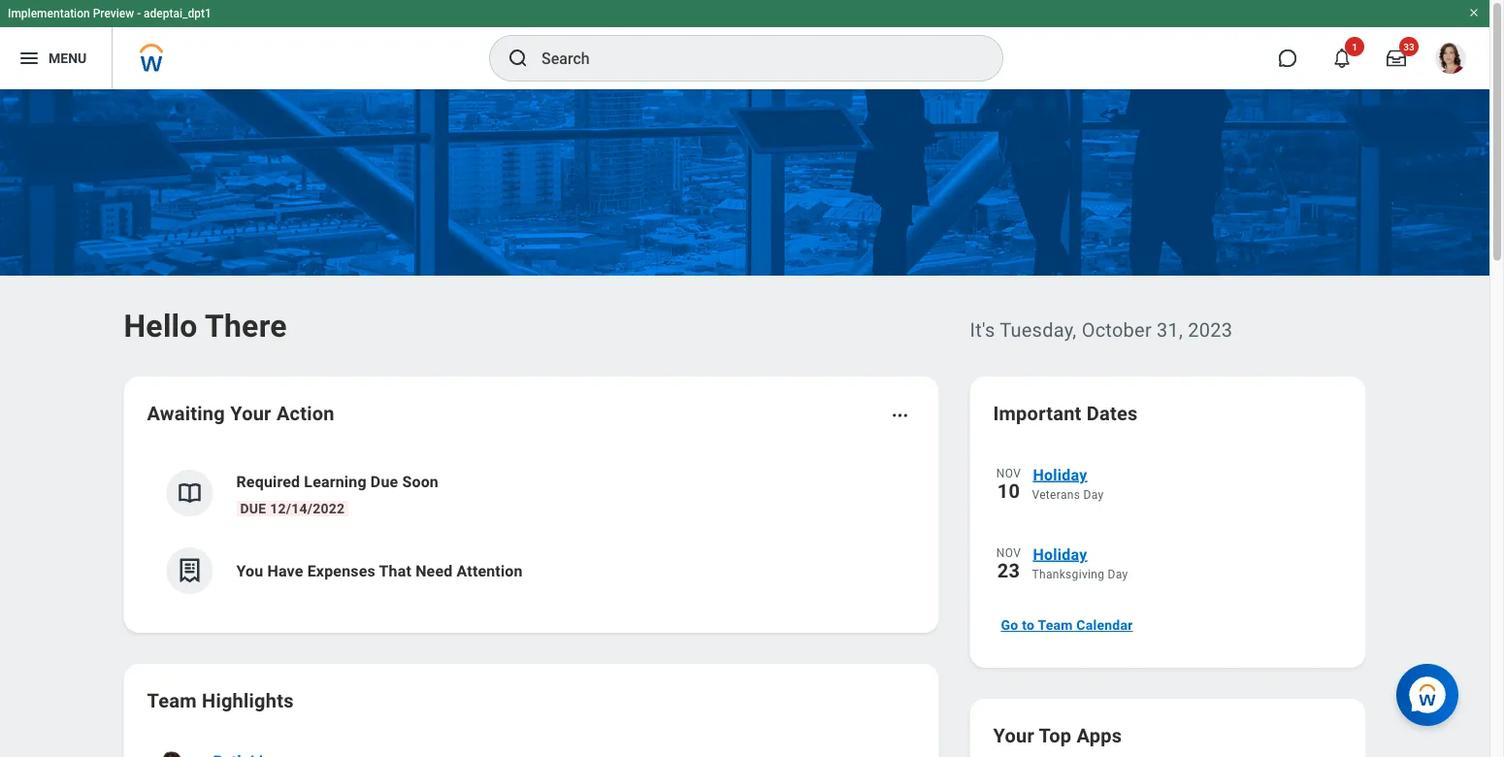 Task type: vqa. For each thing, say whether or not it's contained in the screenshot.
chevron left small IMAGE
no



Task type: locate. For each thing, give the bounding box(es) containing it.
awaiting
[[147, 402, 225, 425]]

profile logan mcneil image
[[1436, 43, 1467, 78]]

tuesday,
[[1000, 318, 1077, 341]]

0 vertical spatial day
[[1084, 488, 1104, 502]]

holiday up thanksgiving
[[1033, 545, 1088, 563]]

hello there
[[124, 308, 287, 344]]

0 vertical spatial holiday
[[1033, 465, 1088, 484]]

highlights
[[202, 689, 294, 712]]

apps
[[1077, 724, 1122, 747]]

important dates element
[[993, 450, 1343, 602]]

to
[[1022, 617, 1035, 633]]

your
[[230, 402, 271, 425], [993, 724, 1035, 747]]

need
[[416, 562, 453, 580]]

day right thanksgiving
[[1108, 568, 1128, 581]]

1 horizontal spatial due
[[371, 472, 398, 491]]

top
[[1039, 724, 1072, 747]]

your left action
[[230, 402, 271, 425]]

1 vertical spatial your
[[993, 724, 1035, 747]]

team highlights
[[147, 689, 294, 712]]

dashboard expenses image
[[175, 556, 204, 585]]

nov down 10
[[997, 546, 1021, 560]]

due left soon
[[371, 472, 398, 491]]

1 holiday button from the top
[[1032, 462, 1343, 487]]

0 vertical spatial nov
[[997, 467, 1021, 480]]

holiday for 10
[[1033, 465, 1088, 484]]

1 horizontal spatial your
[[993, 724, 1035, 747]]

holiday inside holiday veterans day
[[1033, 465, 1088, 484]]

0 vertical spatial holiday button
[[1032, 462, 1343, 487]]

nov
[[997, 467, 1021, 480], [997, 546, 1021, 560]]

hello there main content
[[0, 89, 1490, 757]]

menu
[[49, 50, 87, 66]]

1
[[1352, 41, 1358, 52]]

0 vertical spatial team
[[1038, 617, 1073, 633]]

day inside holiday thanksgiving day
[[1108, 568, 1128, 581]]

nov 23
[[997, 546, 1021, 582]]

awaiting your action
[[147, 402, 335, 425]]

holiday veterans day
[[1032, 465, 1104, 502]]

holiday button for 10
[[1032, 462, 1343, 487]]

due
[[371, 472, 398, 491], [240, 500, 266, 516]]

2 nov from the top
[[997, 546, 1021, 560]]

1 vertical spatial holiday
[[1033, 545, 1088, 563]]

veterans
[[1032, 488, 1081, 502]]

holiday for 23
[[1033, 545, 1088, 563]]

calendar
[[1077, 617, 1133, 633]]

due down the required
[[240, 500, 266, 516]]

1 button
[[1321, 37, 1365, 80]]

go to team calendar button
[[993, 606, 1141, 644]]

go
[[1001, 617, 1019, 633]]

notifications large image
[[1333, 49, 1352, 68]]

action
[[277, 402, 335, 425]]

team left highlights
[[147, 689, 197, 712]]

holiday up veterans on the bottom right of the page
[[1033, 465, 1088, 484]]

holiday button
[[1032, 462, 1343, 487], [1032, 542, 1343, 567]]

2 holiday from the top
[[1033, 545, 1088, 563]]

1 horizontal spatial team
[[1038, 617, 1073, 633]]

soon
[[402, 472, 439, 491]]

holiday inside holiday thanksgiving day
[[1033, 545, 1088, 563]]

that
[[379, 562, 412, 580]]

your top apps
[[993, 724, 1122, 747]]

your left top at right
[[993, 724, 1035, 747]]

menu banner
[[0, 0, 1490, 89]]

0 horizontal spatial due
[[240, 500, 266, 516]]

0 horizontal spatial day
[[1084, 488, 1104, 502]]

0 vertical spatial your
[[230, 402, 271, 425]]

team right to
[[1038, 617, 1073, 633]]

day inside holiday veterans day
[[1084, 488, 1104, 502]]

holiday
[[1033, 465, 1088, 484], [1033, 545, 1088, 563]]

implementation preview -   adeptai_dpt1
[[8, 7, 211, 20]]

1 holiday from the top
[[1033, 465, 1088, 484]]

31,
[[1157, 318, 1183, 341]]

1 vertical spatial team
[[147, 689, 197, 712]]

learning
[[304, 472, 367, 491]]

1 nov from the top
[[997, 467, 1021, 480]]

there
[[205, 308, 287, 344]]

0 vertical spatial due
[[371, 472, 398, 491]]

nov left holiday veterans day
[[997, 467, 1021, 480]]

day
[[1084, 488, 1104, 502], [1108, 568, 1128, 581]]

day right veterans on the bottom right of the page
[[1084, 488, 1104, 502]]

1 vertical spatial day
[[1108, 568, 1128, 581]]

you have expenses that need attention
[[236, 562, 523, 580]]

1 vertical spatial holiday button
[[1032, 542, 1343, 567]]

implementation
[[8, 7, 90, 20]]

adeptai_dpt1
[[144, 7, 211, 20]]

2 holiday button from the top
[[1032, 542, 1343, 567]]

required learning due soon due 12/14/2022
[[236, 472, 439, 516]]

1 vertical spatial nov
[[997, 546, 1021, 560]]

team
[[1038, 617, 1073, 633], [147, 689, 197, 712]]

1 horizontal spatial day
[[1108, 568, 1128, 581]]



Task type: describe. For each thing, give the bounding box(es) containing it.
holiday button for 23
[[1032, 542, 1343, 567]]

1 vertical spatial due
[[240, 500, 266, 516]]

33
[[1404, 41, 1415, 52]]

awaiting your action list
[[147, 454, 916, 610]]

it's tuesday, october 31, 2023
[[970, 318, 1233, 341]]

12/14/2022
[[270, 500, 345, 516]]

0 horizontal spatial your
[[230, 402, 271, 425]]

inbox large image
[[1387, 49, 1406, 68]]

required
[[236, 472, 300, 491]]

nov for 23
[[997, 546, 1021, 560]]

thanksgiving
[[1032, 568, 1105, 581]]

important dates
[[993, 402, 1138, 425]]

you
[[236, 562, 263, 580]]

expenses
[[307, 562, 375, 580]]

book open image
[[175, 479, 204, 508]]

2023
[[1188, 318, 1233, 341]]

close environment banner image
[[1469, 7, 1480, 18]]

dates
[[1087, 402, 1138, 425]]

october
[[1082, 318, 1152, 341]]

-
[[137, 7, 141, 20]]

attention
[[457, 562, 523, 580]]

holiday thanksgiving day
[[1032, 545, 1128, 581]]

day for 23
[[1108, 568, 1128, 581]]

justify image
[[17, 47, 41, 70]]

23
[[998, 559, 1020, 582]]

related actions image
[[891, 406, 910, 425]]

hello
[[124, 308, 198, 344]]

33 button
[[1375, 37, 1419, 80]]

0 horizontal spatial team
[[147, 689, 197, 712]]

nov for 10
[[997, 467, 1021, 480]]

team inside go to team calendar button
[[1038, 617, 1073, 633]]

important
[[993, 402, 1082, 425]]

nov 10
[[997, 467, 1021, 502]]

have
[[267, 562, 303, 580]]

menu button
[[0, 27, 112, 89]]

Search Workday  search field
[[542, 37, 963, 80]]

10
[[998, 479, 1020, 502]]

go to team calendar
[[1001, 617, 1133, 633]]

you have expenses that need attention button
[[147, 532, 916, 610]]

search image
[[507, 47, 530, 70]]

it's
[[970, 318, 995, 341]]

day for 10
[[1084, 488, 1104, 502]]

preview
[[93, 7, 134, 20]]



